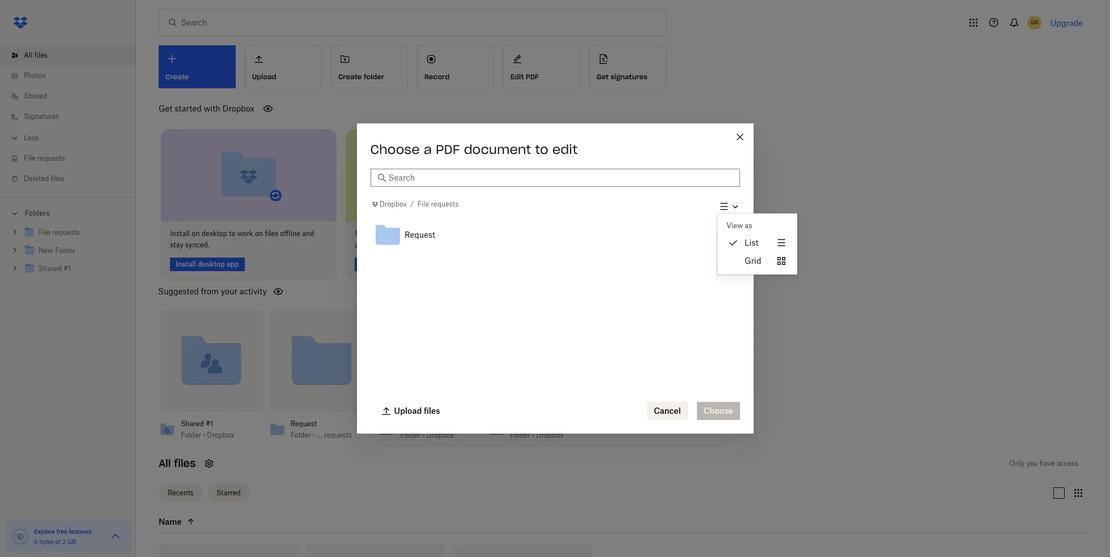 Task type: vqa. For each thing, say whether or not it's contained in the screenshot.
Close right sidebar icon
no



Task type: locate. For each thing, give the bounding box(es) containing it.
dropbox image
[[9, 11, 32, 34]]

with left the anyone
[[391, 229, 405, 238]]

0
[[34, 539, 38, 546]]

on
[[192, 229, 200, 238], [255, 229, 263, 238]]

files left offline
[[265, 229, 278, 238]]

0 horizontal spatial all files
[[24, 51, 48, 60]]

and inside share files with anyone and control edit or view access.
[[432, 229, 444, 238]]

edit inside share files with anyone and control edit or view access.
[[470, 229, 483, 238]]

1 horizontal spatial edit
[[553, 142, 578, 158]]

synced.
[[185, 241, 210, 249]]

all files up photos
[[24, 51, 48, 60]]

0 vertical spatial requests
[[37, 154, 65, 163]]

0 horizontal spatial folder • dropbox
[[401, 431, 454, 440]]

file requests link
[[9, 149, 136, 169], [418, 199, 459, 211]]

all files inside all files link
[[24, 51, 48, 60]]

file requests link up deleted files
[[9, 149, 136, 169]]

0 horizontal spatial shared
[[24, 92, 47, 100]]

view
[[727, 222, 743, 230]]

bytes
[[39, 539, 54, 546]]

to up search text field on the top of the page
[[535, 142, 549, 158]]

activity
[[240, 287, 267, 296]]

all
[[24, 51, 32, 60], [159, 457, 171, 470]]

1 horizontal spatial all
[[159, 457, 171, 470]]

dropbox inside shared #1 folder • dropbox
[[207, 431, 235, 440]]

request button
[[371, 218, 740, 252], [291, 420, 352, 429]]

3 • from the left
[[423, 431, 425, 440]]

0 horizontal spatial file
[[24, 154, 36, 163]]

dropbox inside choose a pdf document to edit dialog
[[380, 200, 407, 209]]

1 horizontal spatial shared
[[181, 420, 204, 428]]

file down less
[[24, 154, 36, 163]]

0 vertical spatial edit
[[553, 142, 578, 158]]

view as
[[727, 222, 752, 230]]

file requests
[[24, 154, 65, 163]]

2 folder • dropbox from the left
[[510, 431, 564, 440]]

get signatures button
[[590, 45, 667, 88]]

deleted files link
[[9, 169, 136, 189]]

shared folder, shared #1 row
[[454, 545, 592, 558]]

1 folder from the left
[[181, 431, 201, 440]]

0 horizontal spatial file requests link
[[9, 149, 136, 169]]

shared inside shared #1 folder • dropbox
[[181, 420, 204, 428]]

and inside the install on desktop to work on files offline and stay synced.
[[302, 229, 314, 238]]

folder inside shared #1 folder • dropbox
[[181, 431, 201, 440]]

dropbox
[[223, 104, 255, 113], [380, 200, 407, 209], [207, 431, 235, 440], [427, 431, 454, 440], [537, 431, 564, 440]]

/
[[410, 200, 414, 209]]

features
[[69, 529, 92, 536]]

pdf right edit
[[526, 72, 539, 81]]

2 and from the left
[[432, 229, 444, 238]]

list radio item
[[718, 234, 798, 253]]

0 vertical spatial all files
[[24, 51, 48, 60]]

0 horizontal spatial folder • dropbox button
[[181, 431, 242, 440]]

1 vertical spatial all
[[159, 457, 171, 470]]

grid radio item
[[718, 253, 798, 271]]

1 horizontal spatial with
[[391, 229, 405, 238]]

0 horizontal spatial and
[[302, 229, 314, 238]]

folder • dropbox for 1st folder • dropbox button from the right
[[510, 431, 564, 440]]

record
[[425, 72, 450, 81]]

shared down photos
[[24, 92, 47, 100]]

suggested
[[158, 287, 199, 296]]

1 horizontal spatial folder • dropbox
[[510, 431, 564, 440]]

share files with anyone and control edit or view access.
[[355, 229, 508, 249]]

offline
[[280, 229, 301, 238]]

shared for shared #1 folder • dropbox
[[181, 420, 204, 428]]

0 vertical spatial file
[[24, 154, 36, 163]]

and right offline
[[302, 229, 314, 238]]

you
[[1027, 460, 1039, 468]]

all files link
[[9, 45, 136, 66]]

folder • dropbox button
[[181, 431, 242, 440], [401, 431, 462, 440], [510, 431, 572, 440]]

1 vertical spatial all files
[[159, 457, 196, 470]]

files up photos
[[34, 51, 48, 60]]

request for request
[[405, 230, 435, 240]]

on right work
[[255, 229, 263, 238]]

starred
[[216, 489, 241, 498]]

1 vertical spatial pdf
[[436, 142, 460, 158]]

1 on from the left
[[192, 229, 200, 238]]

choose a pdf document to edit
[[371, 142, 578, 158]]

2 • from the left
[[313, 431, 315, 440]]

to left work
[[229, 229, 236, 238]]

files
[[34, 51, 48, 60], [51, 175, 64, 183], [265, 229, 278, 238], [376, 229, 389, 238], [174, 457, 196, 470]]

1 horizontal spatial pdf
[[526, 72, 539, 81]]

get for get signatures
[[597, 72, 609, 81]]

1 vertical spatial request button
[[291, 420, 352, 429]]

•
[[203, 431, 205, 440], [313, 431, 315, 440], [423, 431, 425, 440], [533, 431, 535, 440]]

requests
[[37, 154, 65, 163], [431, 200, 459, 209], [324, 431, 352, 440]]

request inside request "button"
[[405, 230, 435, 240]]

work
[[237, 229, 253, 238]]

with inside share files with anyone and control edit or view access.
[[391, 229, 405, 238]]

choose
[[371, 142, 420, 158]]

1 vertical spatial get
[[159, 104, 173, 113]]

and left control
[[432, 229, 444, 238]]

1 horizontal spatial get
[[597, 72, 609, 81]]

get inside button
[[597, 72, 609, 81]]

0 horizontal spatial all
[[24, 51, 32, 60]]

0 vertical spatial with
[[204, 104, 220, 113]]

of
[[55, 539, 61, 546]]

1 and from the left
[[302, 229, 314, 238]]

files right deleted
[[51, 175, 64, 183]]

0 vertical spatial get
[[597, 72, 609, 81]]

edit up search text field on the top of the page
[[553, 142, 578, 158]]

with right started
[[204, 104, 220, 113]]

get
[[597, 72, 609, 81], [159, 104, 173, 113]]

requests right …
[[324, 431, 352, 440]]

0 vertical spatial request button
[[371, 218, 740, 252]]

1 horizontal spatial file
[[418, 200, 429, 209]]

4 folder from the left
[[510, 431, 531, 440]]

create folder button
[[331, 45, 408, 88]]

2 folder from the left
[[291, 431, 311, 440]]

as
[[745, 222, 752, 230]]

pdf
[[526, 72, 539, 81], [436, 142, 460, 158]]

2 horizontal spatial folder • dropbox button
[[510, 431, 572, 440]]

install
[[170, 229, 190, 238]]

1 vertical spatial file requests link
[[418, 199, 459, 211]]

list containing all files
[[0, 39, 136, 197]]

1 horizontal spatial to
[[535, 142, 549, 158]]

requests up control
[[431, 200, 459, 209]]

file requests link right /
[[418, 199, 459, 211]]

1 vertical spatial edit
[[470, 229, 483, 238]]

pdf inside button
[[526, 72, 539, 81]]

create folder
[[339, 72, 385, 81]]

1 horizontal spatial requests
[[324, 431, 352, 440]]

1 horizontal spatial request button
[[371, 218, 740, 252]]

0 horizontal spatial on
[[192, 229, 200, 238]]

files right share
[[376, 229, 389, 238]]

0 horizontal spatial get
[[159, 104, 173, 113]]

shared
[[24, 92, 47, 100], [181, 420, 204, 428]]

0 horizontal spatial pdf
[[436, 142, 460, 158]]

to
[[535, 142, 549, 158], [229, 229, 236, 238]]

get for get started with dropbox
[[159, 104, 173, 113]]

file right /
[[418, 200, 429, 209]]

get left signatures in the top right of the page
[[597, 72, 609, 81]]

on up synced.
[[192, 229, 200, 238]]

request down /
[[405, 230, 435, 240]]

2 vertical spatial requests
[[324, 431, 352, 440]]

shared for shared
[[24, 92, 47, 100]]

0 horizontal spatial request button
[[291, 420, 352, 429]]

0 horizontal spatial to
[[229, 229, 236, 238]]

0 vertical spatial file requests link
[[9, 149, 136, 169]]

1 horizontal spatial on
[[255, 229, 263, 238]]

1 vertical spatial requests
[[431, 200, 459, 209]]

1 vertical spatial file
[[418, 200, 429, 209]]

request inside the request folder • … requests
[[291, 420, 317, 428]]

request folder • … requests
[[291, 420, 352, 440]]

2 horizontal spatial requests
[[431, 200, 459, 209]]

1 horizontal spatial all files
[[159, 457, 196, 470]]

desktop
[[202, 229, 227, 238]]

0 vertical spatial shared
[[24, 92, 47, 100]]

request for request folder • … requests
[[291, 420, 317, 428]]

1 • from the left
[[203, 431, 205, 440]]

edit
[[553, 142, 578, 158], [470, 229, 483, 238]]

all up recents
[[159, 457, 171, 470]]

0 vertical spatial to
[[535, 142, 549, 158]]

0 vertical spatial request
[[405, 230, 435, 240]]

request up …
[[291, 420, 317, 428]]

requests up deleted files
[[37, 154, 65, 163]]

access
[[1057, 460, 1079, 468]]

1 horizontal spatial request
[[405, 230, 435, 240]]

stay
[[170, 241, 184, 249]]

0 horizontal spatial edit
[[470, 229, 483, 238]]

group
[[0, 222, 136, 287]]

1 horizontal spatial and
[[432, 229, 444, 238]]

folders button
[[0, 205, 136, 222]]

only you have access
[[1010, 460, 1079, 468]]

0 horizontal spatial request
[[291, 420, 317, 428]]

1 horizontal spatial folder • dropbox button
[[401, 431, 462, 440]]

shared left #1
[[181, 420, 204, 428]]

all files list item
[[0, 45, 136, 66]]

request
[[405, 230, 435, 240], [291, 420, 317, 428]]

gb
[[67, 539, 76, 546]]

folder • dropbox
[[401, 431, 454, 440], [510, 431, 564, 440]]

0 horizontal spatial with
[[204, 104, 220, 113]]

get left started
[[159, 104, 173, 113]]

all files
[[24, 51, 48, 60], [159, 457, 196, 470]]

1 vertical spatial to
[[229, 229, 236, 238]]

requests inside choose a pdf document to edit dialog
[[431, 200, 459, 209]]

folder
[[181, 431, 201, 440], [291, 431, 311, 440], [401, 431, 421, 440], [510, 431, 531, 440]]

2 folder • dropbox button from the left
[[401, 431, 462, 440]]

0 vertical spatial all
[[24, 51, 32, 60]]

folder
[[364, 72, 385, 81]]

1 folder • dropbox from the left
[[401, 431, 454, 440]]

edit inside dialog
[[553, 142, 578, 158]]

recents button
[[159, 485, 203, 503]]

file
[[24, 154, 36, 163], [418, 200, 429, 209]]

1 vertical spatial shared
[[181, 420, 204, 428]]

0 vertical spatial pdf
[[526, 72, 539, 81]]

all files up recents
[[159, 457, 196, 470]]

1 vertical spatial with
[[391, 229, 405, 238]]

list
[[0, 39, 136, 197]]

…
[[317, 431, 322, 440]]

with
[[204, 104, 220, 113], [391, 229, 405, 238]]

and
[[302, 229, 314, 238], [432, 229, 444, 238]]

edit pdf button
[[504, 45, 581, 88]]

recents
[[168, 489, 194, 498]]

pdf right a
[[436, 142, 460, 158]]

edit left the or
[[470, 229, 483, 238]]

all up photos
[[24, 51, 32, 60]]

all inside all files link
[[24, 51, 32, 60]]

1 vertical spatial request
[[291, 420, 317, 428]]



Task type: describe. For each thing, give the bounding box(es) containing it.
get started with dropbox
[[159, 104, 255, 113]]

folder, file requests row
[[159, 545, 298, 558]]

folder inside the request folder • … requests
[[291, 431, 311, 440]]

shared link
[[9, 86, 136, 107]]

edit pdf
[[511, 72, 539, 81]]

signatures
[[611, 72, 648, 81]]

#1
[[206, 420, 213, 428]]

name button
[[159, 516, 254, 529]]

3 folder from the left
[[401, 431, 421, 440]]

deleted
[[24, 175, 49, 183]]

edit
[[511, 72, 524, 81]]

folder • dropbox for second folder • dropbox button from left
[[401, 431, 454, 440]]

quota usage element
[[11, 528, 29, 547]]

folders
[[25, 209, 50, 218]]

files inside all files link
[[34, 51, 48, 60]]

1 horizontal spatial file requests link
[[418, 199, 459, 211]]

signatures link
[[9, 107, 136, 127]]

choose a pdf document to edit dialog
[[357, 124, 798, 434]]

Search text field
[[389, 172, 733, 184]]

control
[[446, 229, 468, 238]]

with for started
[[204, 104, 220, 113]]

files inside the install on desktop to work on files offline and stay synced.
[[265, 229, 278, 238]]

file inside choose a pdf document to edit dialog
[[418, 200, 429, 209]]

upgrade
[[1051, 18, 1084, 28]]

0 horizontal spatial requests
[[37, 154, 65, 163]]

only
[[1010, 460, 1025, 468]]

photos link
[[9, 66, 136, 86]]

or
[[484, 229, 491, 238]]

free
[[56, 529, 67, 536]]

3 folder • dropbox button from the left
[[510, 431, 572, 440]]

signatures
[[24, 112, 59, 121]]

photos
[[24, 71, 46, 80]]

explore free features 0 bytes of 2 gb
[[34, 529, 92, 546]]

anyone
[[407, 229, 430, 238]]

to inside the install on desktop to work on files offline and stay synced.
[[229, 229, 236, 238]]

explore
[[34, 529, 55, 536]]

list
[[745, 238, 759, 248]]

shared #1 button
[[181, 420, 242, 429]]

grid
[[745, 257, 762, 266]]

from
[[201, 287, 219, 296]]

upgrade link
[[1051, 18, 1084, 28]]

4 • from the left
[[533, 431, 535, 440]]

files inside deleted files link
[[51, 175, 64, 183]]

pdf inside dialog
[[436, 142, 460, 158]]

suggested from your activity
[[158, 287, 267, 296]]

requests inside the request folder • … requests
[[324, 431, 352, 440]]

with for files
[[391, 229, 405, 238]]

folder • … requests button
[[291, 431, 352, 440]]

create
[[339, 72, 362, 81]]

files inside share files with anyone and control edit or view access.
[[376, 229, 389, 238]]

install on desktop to work on files offline and stay synced.
[[170, 229, 314, 249]]

record button
[[417, 45, 494, 88]]

name
[[159, 517, 182, 527]]

2 on from the left
[[255, 229, 263, 238]]

have
[[1040, 460, 1056, 468]]

your
[[221, 287, 238, 296]]

get signatures
[[597, 72, 648, 81]]

• inside shared #1 folder • dropbox
[[203, 431, 205, 440]]

dropbox link
[[371, 199, 407, 211]]

files up recents
[[174, 457, 196, 470]]

view
[[493, 229, 508, 238]]

starred button
[[207, 485, 250, 503]]

• inside the request folder • … requests
[[313, 431, 315, 440]]

2
[[62, 539, 66, 546]]

folder, new folder row
[[307, 545, 445, 558]]

access.
[[355, 241, 378, 249]]

document
[[464, 142, 531, 158]]

deleted files
[[24, 175, 64, 183]]

less image
[[9, 133, 20, 144]]

share
[[355, 229, 374, 238]]

/ file requests
[[410, 200, 459, 209]]

to inside choose a pdf document to edit dialog
[[535, 142, 549, 158]]

less
[[24, 134, 39, 142]]

started
[[175, 104, 202, 113]]

a
[[424, 142, 432, 158]]

shared #1 folder • dropbox
[[181, 420, 235, 440]]

1 folder • dropbox button from the left
[[181, 431, 242, 440]]

request button inside choose a pdf document to edit dialog
[[371, 218, 740, 252]]



